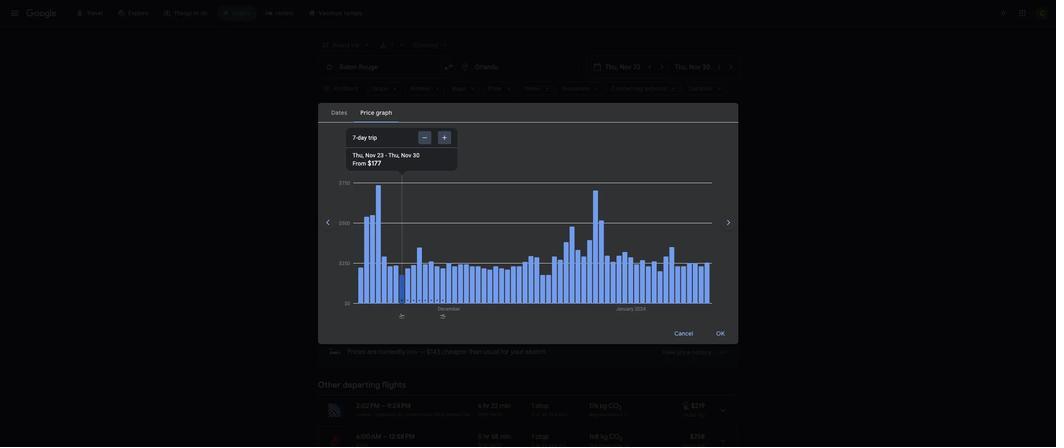Task type: vqa. For each thing, say whether or not it's contained in the screenshot.
$74
no



Task type: describe. For each thing, give the bounding box(es) containing it.
total duration 5 hr 58 min. element
[[478, 434, 532, 443]]

duration button
[[684, 82, 727, 95]]

convenience
[[381, 156, 410, 161]]

emissions down 218 kg co 2
[[603, 310, 627, 315]]

best
[[318, 143, 335, 153]]

2 inside the 168 kg co 2 avg emissions
[[620, 179, 623, 186]]

leaves baton rouge metropolitan airport at 2:02 pm on thursday, november 23 and arrives at orlando international airport at 9:24 pm on thursday, november 23. element
[[356, 403, 411, 411]]

date
[[642, 119, 655, 126]]

10:39 am
[[387, 207, 414, 216]]

layover (1 of 1) is a 2 hr 36 min layover at george bush intercontinental airport in houston. element
[[532, 412, 585, 419]]

trip down 219 us dollars text field
[[697, 279, 705, 285]]

2:02 pm
[[356, 403, 380, 411]]

$258
[[690, 434, 705, 442]]

Return text field
[[675, 56, 713, 78]]

trip left scroll forward image
[[697, 218, 705, 223]]

$143
[[427, 349, 441, 357]]

0 vertical spatial for
[[508, 156, 514, 161]]

are
[[367, 349, 377, 357]]

round for this price for this flight doesn't include overhead bin access. if you need a carry-on bag, use the bags filter to update prices. icon corresponding to 219 us dollars text field
[[683, 279, 696, 285]]

airlines inside main content
[[419, 248, 436, 254]]

29
[[491, 269, 499, 277]]

thu, nov 23 - thu, nov 30 from $177
[[353, 152, 420, 168]]

48
[[491, 177, 499, 185]]

kg inside the 168 kg co 2 avg emissions
[[601, 177, 608, 185]]

219 US dollars text field
[[691, 269, 705, 277]]

leaves baton rouge metropolitan airport at 4:00 pm on thursday, november 23 and arrives at orlando international airport at 8:48 pm on thursday, november 23. element
[[356, 177, 413, 185]]

4:00 pm – 8:48 pm
[[356, 177, 413, 185]]

hr for 3 hr 48 min
[[483, 177, 490, 185]]

177 US dollars text field
[[692, 177, 705, 185]]

kg inside the 168 kg co 2
[[601, 434, 608, 442]]

6:00 am – 12:58 pm
[[356, 434, 415, 442]]

– for 5:15 am – 10:39 am
[[381, 207, 385, 216]]

other departing flights
[[318, 381, 406, 391]]

stop inside 1 stop 1 hr 43 min iah
[[536, 269, 549, 277]]

Departure text field
[[605, 56, 643, 78]]

+27%
[[589, 310, 602, 315]]

1 1 stop flight. element from the top
[[532, 177, 549, 186]]

2 avg emissions from the top
[[589, 279, 623, 285]]

history
[[693, 349, 712, 357]]

stops button
[[368, 82, 402, 95]]

price for price
[[488, 85, 502, 92]]

+
[[492, 156, 495, 161]]

operated for 9:15 am
[[376, 279, 397, 285]]

1 stop for 4 hr 44 min
[[532, 300, 549, 308]]

1 avg emissions from the top
[[589, 248, 623, 254]]

by inside 12:10 pm – 5:54 pm operated by skywest dba united express
[[398, 310, 403, 315]]

commuteair for 3:44 pm
[[405, 279, 433, 285]]

emissions up 218 kg co 2
[[599, 279, 623, 285]]

ranked
[[318, 156, 335, 161]]

22
[[491, 403, 498, 411]]

total duration 6 hr 22 min. element
[[478, 403, 532, 412]]

44
[[492, 300, 499, 308]]

fees
[[496, 156, 506, 161]]

$219 for $219 text box
[[691, 403, 705, 411]]

airlines button
[[405, 82, 445, 95]]

2 1 stop flight. element from the top
[[532, 269, 549, 278]]

scroll forward image
[[719, 213, 738, 233]]

leaves baton rouge metropolitan airport at 9:15 am on thursday, november 23 and arrives at orlando international airport at 3:44 pm on thursday, november 23. element
[[356, 269, 411, 277]]

mco for 29
[[491, 279, 502, 285]]

—
[[419, 349, 425, 357]]

stop for fifth 1 stop flight. element from the top of the page
[[536, 434, 549, 442]]

2 thu, from the left
[[388, 152, 400, 159]]

view
[[662, 349, 676, 357]]

from
[[353, 161, 366, 167]]

min for 4 hr 44 min
[[501, 300, 512, 308]]

track
[[332, 120, 347, 127]]

200 +17% emissions
[[589, 207, 627, 223]]

2 inside the 168 kg co 2
[[620, 436, 623, 443]]

 image for 5:15 am
[[373, 217, 374, 223]]

30
[[413, 152, 420, 159]]

based
[[336, 156, 350, 161]]

times
[[524, 85, 540, 92]]

min for 5 hr 29 min btr – mco
[[500, 269, 511, 277]]

hr for 5 hr 58 min
[[484, 434, 490, 442]]

Arrival time: 9:24 PM. text field
[[387, 403, 411, 411]]

168 kg co 2 avg emissions
[[589, 177, 623, 192]]

prices for prices are currently low — $143 cheaper than usual for your search
[[348, 349, 366, 357]]

4 hr 44 min
[[478, 300, 512, 308]]

airlines inside popup button
[[410, 85, 431, 92]]

day
[[358, 135, 367, 141]]

co inside the 168 kg co 2
[[609, 434, 620, 442]]

2 176 kg co 2 from the top
[[589, 403, 622, 412]]

include
[[440, 156, 457, 161]]

Departure time: 7:25 AM. text field
[[356, 238, 380, 246]]

168 kg co 2
[[589, 434, 623, 443]]

$177 inside "thu, nov 23 - thu, nov 30 from $177"
[[368, 160, 381, 168]]

23
[[377, 152, 384, 159]]

low
[[407, 349, 418, 357]]

iah for 1 stop 1 hr 43 min iah
[[559, 279, 567, 285]]

times button
[[519, 82, 554, 95]]

1:24 pm
[[387, 238, 410, 246]]

emissions button
[[558, 82, 603, 95]]

emissions inside 200 +17% emissions
[[603, 217, 627, 223]]

hr for 6 hr 22 min btr – mco
[[484, 403, 490, 411]]

bags
[[453, 85, 466, 92]]

5:54 pm
[[389, 300, 413, 308]]

departing for best
[[337, 143, 375, 153]]

Arrival time: 5:54 PM. text field
[[389, 300, 413, 308]]

– for 2:02 pm – 9:24 pm
[[382, 403, 386, 411]]

5 hr 58 min
[[478, 434, 511, 442]]

operated by commuteair dba united express for 3:44 pm
[[376, 279, 480, 285]]

best departing flights
[[318, 143, 400, 153]]

– inside 5 hr 29 min btr – mco
[[488, 279, 491, 285]]

operated by skywest dba united express
[[376, 217, 471, 223]]

43
[[542, 279, 548, 285]]

5 hr 29 min btr – mco
[[478, 269, 511, 285]]

other
[[318, 381, 341, 391]]

scroll backward image
[[318, 213, 338, 233]]

on
[[352, 156, 357, 161]]

1 skywest from the top
[[405, 217, 424, 223]]

any dates
[[447, 120, 474, 127]]

stops
[[372, 85, 388, 92]]

date grid button
[[621, 115, 674, 130]]

nov 23 – 30
[[380, 120, 411, 127]]

cancel button
[[665, 324, 704, 344]]

7:25 am
[[356, 238, 380, 246]]

express for 9:15 am – 3:44 pm
[[462, 279, 480, 285]]

stop for 3rd 1 stop flight. element from the bottom
[[536, 300, 549, 308]]

– for 6:00 am – 12:58 pm
[[383, 434, 387, 442]]

5:15 am – 10:39 am
[[356, 207, 414, 216]]

round for this price for this flight doesn't include overhead bin access. if you need a carry-on bag, use the bags filter to update prices. icon for $219 text box
[[683, 413, 696, 419]]

218
[[589, 300, 599, 308]]

219 US dollars text field
[[691, 403, 705, 411]]

btr for 6
[[478, 413, 488, 418]]

9:15 am – 3:44 pm
[[356, 269, 411, 277]]

3 avg emissions from the top
[[589, 413, 623, 418]]

dates
[[459, 120, 474, 127]]

flights for best departing flights
[[376, 143, 400, 153]]

airports
[[645, 85, 667, 92]]

learn more about tracked prices image
[[367, 120, 375, 127]]

Departure time: 2:02 PM. text field
[[356, 403, 380, 411]]

operated by commuteair dba united express for 9:24 pm
[[376, 413, 480, 418]]

nov inside find the best price region
[[380, 120, 390, 127]]

connecting
[[612, 85, 644, 92]]

commuteair for 9:24 pm
[[405, 413, 433, 418]]

date grid
[[642, 119, 667, 126]]

emissions up the 168 kg co 2
[[599, 413, 623, 418]]

none search field containing all filters
[[318, 38, 738, 109]]

– for 9:15 am – 3:44 pm
[[381, 269, 385, 277]]

express for 2:02 pm – 9:24 pm
[[462, 413, 480, 418]]

co inside 218 kg co 2
[[609, 300, 619, 308]]

Departure time: 4:00 PM. text field
[[356, 177, 381, 185]]

5 for 5 hr 58 min
[[478, 434, 482, 442]]

1 thu, from the left
[[353, 152, 364, 159]]

4
[[478, 300, 482, 308]]

23 – 30
[[392, 120, 411, 127]]

hr for 4 hr 44 min
[[484, 300, 490, 308]]

Arrival time: 3:44 PM. text field
[[387, 269, 411, 277]]

all filters button
[[318, 82, 364, 95]]

search
[[526, 349, 546, 357]]

– inside 6 hr 22 min btr – mco
[[488, 413, 491, 418]]

trip down $219 text box
[[697, 413, 705, 419]]

1 stop for 3 hr 48 min
[[532, 177, 549, 185]]

round trip for this price for this flight doesn't include overhead bin access. if you need a carry-on bag, use the bags filter to update prices. icon corresponding to 219 us dollars text field
[[683, 279, 705, 285]]

your
[[511, 349, 524, 357]]

all
[[334, 85, 341, 92]]

– for 12:10 pm – 5:54 pm operated by skywest dba united express
[[384, 300, 388, 308]]

currently
[[379, 349, 405, 357]]



Task type: locate. For each thing, give the bounding box(es) containing it.
round trip down 219 us dollars text field
[[683, 279, 705, 285]]

0 vertical spatial this price for this flight doesn't include overhead bin access. if you need a carry-on bag, use the bags filter to update prices. image
[[682, 268, 691, 278]]

operated by commuteair dba united express up 12:10 pm – 5:54 pm operated by skywest dba united express
[[376, 279, 480, 285]]

emissions inside the 168 kg co 2 avg emissions
[[599, 186, 623, 192]]

prices for prices include required taxes + fees for 1 adult.
[[424, 156, 439, 161]]

flights up convenience at the left of the page
[[376, 143, 400, 153]]

1 stop flight. element down 43
[[532, 300, 549, 309]]

mco inside 6 hr 22 min btr – mco
[[491, 413, 502, 418]]

12:58 pm
[[389, 434, 415, 442]]

this price for this flight doesn't include overhead bin access. if you need a carry-on bag, use the bags filter to update prices. image for 219 us dollars text field
[[682, 268, 691, 278]]

5 inside 5 hr 29 min btr – mco
[[478, 269, 482, 277]]

0 vertical spatial departing
[[337, 143, 375, 153]]

0 vertical spatial flights
[[376, 143, 400, 153]]

view price history
[[662, 349, 712, 357]]

leaves baton rouge metropolitan airport at 7:25 am on thursday, november 23 and arrives at orlando international airport at 1:24 pm on thursday, november 23. element
[[356, 238, 410, 246]]

– inside 12:10 pm – 5:54 pm operated by skywest dba united express
[[384, 300, 388, 308]]

ok button
[[707, 324, 735, 344]]

3
[[478, 177, 482, 185]]

hr inside 1 stop 1 hr 43 min iah
[[536, 279, 541, 285]]

1 vertical spatial price
[[699, 119, 713, 126]]

co
[[609, 177, 620, 185], [609, 238, 620, 246], [609, 269, 619, 277], [609, 300, 619, 308], [609, 403, 619, 411], [609, 434, 620, 442]]

btr up 4
[[478, 279, 488, 285]]

3 1 stop flight. element from the top
[[532, 300, 549, 309]]

1 stop from the top
[[536, 177, 549, 185]]

by for 9:15 am
[[398, 279, 403, 285]]

round
[[683, 218, 696, 223], [683, 279, 696, 285], [683, 413, 696, 419]]

1 inside popup button
[[391, 42, 394, 48]]

stop right total duration 3 hr 48 min. "element"
[[536, 177, 549, 185]]

min right 43
[[549, 279, 558, 285]]

$219 for $219 text field
[[691, 300, 705, 308]]

2 $219 from the top
[[691, 300, 705, 308]]

4 1 stop flight. element from the top
[[532, 403, 549, 412]]

1 vertical spatial  image
[[373, 279, 374, 285]]

for left your
[[501, 349, 509, 357]]

cancel
[[675, 330, 694, 338]]

kg inside 218 kg co 2
[[600, 300, 608, 308]]

4 avg from the top
[[589, 413, 598, 418]]

price graph button
[[678, 115, 737, 130]]

– left 8:48 pm
[[383, 177, 387, 185]]

1 commuteair from the top
[[405, 279, 433, 285]]

operated down 2:02 pm – 9:24 pm
[[376, 413, 397, 418]]

1 vertical spatial skywest
[[405, 310, 424, 315]]

Arrival time: 8:48 PM. text field
[[389, 177, 413, 185]]

– down 'total duration 6 hr 22 min.' 'element'
[[488, 413, 491, 418]]

by down 5:54 pm text box
[[398, 310, 403, 315]]

min inside total duration 4 hr 44 min. element
[[501, 300, 512, 308]]

36
[[542, 413, 548, 418]]

5 for 5 hr 29 min btr – mco
[[478, 269, 482, 277]]

1 stop flight. element down adult.
[[532, 177, 549, 186]]

leaves baton rouge metropolitan airport at 12:10 pm on thursday, november 23 and arrives at orlando international airport at 5:54 pm on thursday, november 23. element
[[356, 300, 413, 308]]

mco inside 5 hr 29 min btr – mco
[[491, 279, 502, 285]]

btr inside 6 hr 22 min btr – mco
[[478, 413, 488, 418]]

176 kg co 2 up the 168 kg co 2
[[589, 403, 622, 412]]

filters
[[342, 85, 358, 92]]

trip right day
[[368, 135, 377, 141]]

1 stop flight. element
[[532, 177, 549, 186], [532, 269, 549, 278], [532, 300, 549, 309], [532, 403, 549, 412], [532, 434, 549, 443]]

1 stop 2 hr 36 min iah
[[532, 403, 567, 418]]

– right 6:00 am
[[383, 434, 387, 442]]

2 vertical spatial round
[[683, 413, 696, 419]]

12:10 pm
[[356, 300, 382, 308]]

nov left 23
[[365, 152, 376, 159]]

departing up 2:02 pm on the bottom left of page
[[343, 381, 380, 391]]

btr for 5
[[478, 279, 488, 285]]

flights for other departing flights
[[382, 381, 406, 391]]

168 inside the 168 kg co 2
[[589, 434, 599, 442]]

avg emissions up the 168 kg co 2
[[589, 413, 623, 418]]

prices
[[348, 120, 366, 127]]

1 by from the top
[[398, 217, 403, 223]]

8:48 pm
[[389, 177, 413, 185]]

price button
[[483, 82, 516, 95]]

3 168 from the top
[[589, 434, 599, 442]]

1 round from the top
[[683, 218, 696, 223]]

express for 5:15 am – 10:39 am
[[453, 217, 471, 223]]

+17%
[[589, 217, 602, 223]]

min right 22
[[500, 403, 511, 411]]

price right bags popup button
[[488, 85, 502, 92]]

258 US dollars text field
[[690, 434, 705, 442]]

operated for 7:25 am
[[376, 248, 397, 254]]

2 round from the top
[[683, 279, 696, 285]]

hr right 4
[[484, 300, 490, 308]]

1 1 stop from the top
[[532, 177, 549, 185]]

0 vertical spatial avg emissions
[[589, 248, 623, 254]]

4 by from the top
[[398, 310, 403, 315]]

1 5 from the top
[[478, 269, 482, 277]]

iah up 1 stop 1 hr 43 min iah on the right bottom of page
[[559, 248, 567, 254]]

flights up arrival time: 9:24 pm. text box
[[382, 381, 406, 391]]

2 vertical spatial iah
[[559, 413, 567, 418]]

by for 7:25 am
[[398, 248, 403, 254]]

2 avg from the top
[[589, 248, 598, 254]]

2  image from the top
[[373, 413, 374, 418]]

4 operated from the top
[[376, 310, 397, 315]]

– left 5:54 pm text box
[[384, 300, 388, 308]]

1  image from the top
[[373, 248, 374, 254]]

3 hr 48 min
[[478, 177, 511, 185]]

duration
[[689, 85, 713, 92]]

1 stop down adult.
[[532, 177, 549, 185]]

5
[[478, 269, 482, 277], [478, 434, 482, 442]]

min right 44
[[501, 300, 512, 308]]

$219 down 219 us dollars text field
[[691, 300, 705, 308]]

operated by commuteair dba united express down 9:24 pm
[[376, 413, 480, 418]]

2 mco from the top
[[491, 413, 502, 418]]

0 vertical spatial operated by commuteair dba united express
[[376, 279, 480, 285]]

Departure time: 6:00 AM. text field
[[356, 434, 382, 442]]

0 vertical spatial skywest
[[405, 217, 424, 223]]

stop for 1st 1 stop flight. element from the top of the page
[[536, 177, 549, 185]]

1 vertical spatial 176 kg co 2
[[589, 403, 622, 412]]

by down 10:39 am
[[398, 217, 403, 223]]

price inside popup button
[[488, 85, 502, 92]]

2 by from the top
[[398, 248, 403, 254]]

connecting airports
[[612, 85, 667, 92]]

dba inside 12:10 pm – 5:54 pm operated by skywest dba united express
[[425, 310, 435, 315]]

2 btr from the top
[[478, 413, 488, 418]]

9:15 am
[[356, 269, 379, 277]]

$219 up $219 text field
[[691, 269, 705, 277]]

leaves baton rouge metropolitan airport at 6:00 am on thursday, november 23 and arrives at orlando international airport at 12:58 pm on thursday, november 23. element
[[356, 434, 415, 442]]

round trip
[[683, 218, 705, 223], [683, 279, 705, 285], [683, 413, 705, 419]]

3 operated from the top
[[376, 279, 397, 285]]

stop up 36
[[536, 403, 549, 411]]

ok
[[717, 330, 725, 338]]

176
[[589, 269, 599, 277], [589, 403, 599, 411]]

2 1 stop from the top
[[532, 300, 549, 308]]

hr inside 6 hr 22 min btr – mco
[[484, 403, 490, 411]]

12:10 pm – 5:54 pm operated by skywest dba united express
[[356, 300, 471, 315]]

2 168 from the top
[[589, 238, 599, 246]]

0 horizontal spatial prices
[[348, 349, 366, 357]]

168 for 168 kg co 2
[[589, 434, 599, 442]]

1 168 from the top
[[589, 177, 599, 185]]

mco down 29
[[491, 279, 502, 285]]

2 operated by commuteair dba united express from the top
[[376, 413, 480, 418]]

0 vertical spatial iah
[[559, 248, 567, 254]]

1 vertical spatial 1 stop
[[532, 300, 549, 308]]

$219 up $258
[[691, 403, 705, 411]]

2 stop from the top
[[536, 269, 549, 277]]

1 stop flight. element up 36
[[532, 403, 549, 412]]

2 this price for this flight doesn't include overhead bin access. if you need a carry-on bag, use the bags filter to update prices. image from the top
[[682, 402, 691, 412]]

2 operated from the top
[[376, 248, 397, 254]]

1 stop down 36
[[532, 434, 549, 442]]

Arrival time: 12:58 PM. text field
[[389, 434, 415, 442]]

commuteair down 3:44 pm text field at the bottom of the page
[[405, 279, 433, 285]]

dba for 9:15 am – 3:44 pm
[[434, 279, 444, 285]]

by
[[398, 217, 403, 223], [398, 248, 403, 254], [398, 279, 403, 285], [398, 310, 403, 315], [398, 413, 403, 418]]

2 round trip from the top
[[683, 279, 705, 285]]

avg
[[589, 186, 598, 192], [589, 248, 598, 254], [589, 279, 598, 285], [589, 413, 598, 418]]

kg
[[601, 177, 608, 185], [601, 238, 608, 246], [600, 269, 607, 277], [600, 300, 608, 308], [600, 403, 607, 411], [601, 434, 608, 442]]

operated by commuteair dba united express
[[376, 279, 480, 285], [376, 413, 480, 418]]

learn more about ranking image
[[412, 155, 419, 162]]

1 vertical spatial avg emissions
[[589, 279, 623, 285]]

1 vertical spatial for
[[501, 349, 509, 357]]

hr left 29
[[484, 269, 490, 277]]

skywest down 5:54 pm text box
[[405, 310, 424, 315]]

2 inside 1 stop 2 hr 36 min iah
[[532, 413, 535, 418]]

stop up 43
[[536, 269, 549, 277]]

1 horizontal spatial $177
[[692, 177, 705, 185]]

iah inside 1 stop 1 hr 43 min iah
[[559, 279, 567, 285]]

1 mco from the top
[[491, 279, 502, 285]]

2 commuteair from the top
[[405, 413, 433, 418]]

min right 29
[[500, 269, 511, 277]]

operated inside 12:10 pm – 5:54 pm operated by skywest dba united express
[[376, 310, 397, 315]]

round left scroll forward image
[[683, 218, 696, 223]]

prices include required taxes + fees for 1 adult.
[[424, 156, 533, 161]]

connecting airports button
[[607, 82, 681, 95]]

1 vertical spatial round trip
[[683, 279, 705, 285]]

2  image from the top
[[373, 279, 374, 285]]

airlines right mesa
[[419, 248, 436, 254]]

$219
[[691, 269, 705, 277], [691, 300, 705, 308], [691, 403, 705, 411]]

this price for this flight doesn't include overhead bin access. if you need a carry-on bag, use the bags filter to update prices. image
[[682, 268, 691, 278], [682, 402, 691, 412]]

2 iah from the top
[[559, 279, 567, 285]]

 image down departure time: 9:15 am. text box at bottom left
[[373, 279, 374, 285]]

find the best price region
[[318, 115, 738, 137]]

1 horizontal spatial price
[[677, 349, 691, 357]]

min inside 1 stop 2 hr 36 min iah
[[549, 413, 558, 418]]

by down 1:24 pm
[[398, 248, 403, 254]]

operated by mesa airlines dba united express
[[376, 248, 483, 254]]

0 vertical spatial $219
[[691, 269, 705, 277]]

emissions up 200 +17% emissions
[[599, 186, 623, 192]]

operated down "leaves baton rouge metropolitan airport at 9:15 am on thursday, november 23 and arrives at orlando international airport at 3:44 pm on thursday, november 23." element on the left bottom of page
[[376, 279, 397, 285]]

round trip left scroll forward image
[[683, 218, 705, 223]]

1 horizontal spatial nov
[[380, 120, 390, 127]]

total duration 3 hr 48 min. element
[[478, 177, 532, 186]]

1 operated by commuteair dba united express from the top
[[376, 279, 480, 285]]

bags button
[[448, 82, 480, 95]]

prices right 30
[[424, 156, 439, 161]]

total duration 5 hr 29 min. element
[[478, 269, 532, 278]]

168 for 168 kg co 2 avg emissions
[[589, 177, 599, 185]]

emissions right +17% at the top right of page
[[603, 217, 627, 223]]

skywest inside 12:10 pm – 5:54 pm operated by skywest dba united express
[[405, 310, 424, 315]]

1 vertical spatial round
[[683, 279, 696, 285]]

airlines right stops popup button
[[410, 85, 431, 92]]

0 vertical spatial btr
[[478, 279, 488, 285]]

iah inside 1 stop 2 hr 36 min iah
[[559, 413, 567, 418]]

mco for 22
[[491, 413, 502, 418]]

mco down 22
[[491, 413, 502, 418]]

0 vertical spatial round
[[683, 218, 696, 223]]

btr inside 5 hr 29 min btr – mco
[[478, 279, 488, 285]]

grid
[[656, 119, 667, 126]]

0 vertical spatial price
[[359, 156, 370, 161]]

1 vertical spatial this price for this flight doesn't include overhead bin access. if you need a carry-on bag, use the bags filter to update prices. image
[[682, 402, 691, 412]]

min inside total duration 3 hr 48 min. "element"
[[500, 177, 511, 185]]

departing for other
[[343, 381, 380, 391]]

prices are currently low — $143 cheaper than usual for your search
[[348, 349, 546, 357]]

ranked based on price and convenience
[[318, 156, 410, 161]]

1 vertical spatial flights
[[382, 381, 406, 391]]

0 horizontal spatial nov
[[365, 152, 376, 159]]

emissions down 168 kg co
[[599, 248, 623, 254]]

leaves baton rouge metropolitan airport at 5:15 am on thursday, november 23 and arrives at orlando international airport at 10:39 am on thursday, november 23. element
[[356, 207, 414, 216]]

dba for 5:15 am – 10:39 am
[[425, 217, 435, 223]]

this price for this flight doesn't include overhead bin access. if you need a carry-on bag, use the bags filter to update prices. image
[[682, 299, 691, 309]]

1 vertical spatial iah
[[559, 279, 567, 285]]

4 stop from the top
[[536, 403, 549, 411]]

1 vertical spatial btr
[[478, 413, 488, 418]]

stop
[[536, 177, 549, 185], [536, 269, 549, 277], [536, 300, 549, 308], [536, 403, 549, 411], [536, 434, 549, 442]]

3 round from the top
[[683, 413, 696, 419]]

1  image from the top
[[373, 217, 374, 223]]

hr right '6' at the bottom of the page
[[484, 403, 490, 411]]

2
[[620, 179, 623, 186], [619, 271, 622, 278], [619, 302, 622, 309], [619, 405, 622, 412], [532, 413, 535, 418], [620, 436, 623, 443]]

1 horizontal spatial price
[[699, 119, 713, 126]]

3 avg from the top
[[589, 279, 598, 285]]

1 inside 1 stop 2 hr 36 min iah
[[532, 403, 534, 411]]

2:02 pm – 9:24 pm
[[356, 403, 411, 411]]

prices left are
[[348, 349, 366, 357]]

this price for this flight doesn't include overhead bin access. if you need a carry-on bag, use the bags filter to update prices. image for $219 text box
[[682, 402, 691, 412]]

– down "total duration 5 hr 29 min." element
[[488, 279, 491, 285]]

1 vertical spatial $219
[[691, 300, 705, 308]]

0 vertical spatial  image
[[373, 248, 374, 254]]

0 horizontal spatial $177
[[368, 160, 381, 168]]

operated down leaves baton rouge metropolitan airport at 7:25 am on thursday, november 23 and arrives at orlando international airport at 1:24 pm on thursday, november 23. 'element'
[[376, 248, 397, 254]]

price graph
[[699, 119, 730, 126]]

avg up 200
[[589, 186, 598, 192]]

2 5 from the top
[[478, 434, 482, 442]]

3 iah from the top
[[559, 413, 567, 418]]

1 vertical spatial $177
[[692, 177, 705, 185]]

0 vertical spatial airlines
[[410, 85, 431, 92]]

round down $219 text box
[[683, 413, 696, 419]]

price left graph
[[699, 119, 713, 126]]

united inside 12:10 pm – 5:54 pm operated by skywest dba united express
[[436, 310, 451, 315]]

stop inside 1 stop 2 hr 36 min iah
[[536, 403, 549, 411]]

price for price graph
[[699, 119, 713, 126]]

min for 3 hr 48 min
[[500, 177, 511, 185]]

2 vertical spatial 1 stop
[[532, 434, 549, 442]]

hr right 3
[[483, 177, 490, 185]]

price inside button
[[699, 119, 713, 126]]

2 vertical spatial avg emissions
[[589, 413, 623, 418]]

avg up 218
[[589, 279, 598, 285]]

 image for 2:02 pm
[[373, 413, 374, 418]]

1 vertical spatial price
[[677, 349, 691, 357]]

for right fees
[[508, 156, 514, 161]]

5 operated from the top
[[376, 413, 397, 418]]

0 vertical spatial 176
[[589, 269, 599, 277]]

1 stop flight. element up 43
[[532, 269, 549, 278]]

218 kg co 2
[[589, 300, 622, 309]]

1 vertical spatial mco
[[491, 413, 502, 418]]

nov right learn more about tracked prices icon
[[380, 120, 390, 127]]

0 vertical spatial $177
[[368, 160, 381, 168]]

0 vertical spatial 168
[[589, 177, 599, 185]]

1 horizontal spatial prices
[[424, 156, 439, 161]]

iah right 36
[[559, 413, 567, 418]]

$219 for 219 us dollars text field
[[691, 269, 705, 277]]

1 btr from the top
[[478, 279, 488, 285]]

main content containing best departing flights
[[318, 115, 738, 448]]

3 1 stop from the top
[[532, 434, 549, 442]]

1 vertical spatial  image
[[373, 413, 374, 418]]

hr for 5 hr 29 min btr – mco
[[484, 269, 490, 277]]

 image for 9:15 am
[[373, 279, 374, 285]]

1 vertical spatial 168
[[589, 238, 599, 246]]

2 176 from the top
[[589, 403, 599, 411]]

round trip down $219 text box
[[683, 413, 705, 419]]

1 vertical spatial commuteair
[[405, 413, 433, 418]]

176 up 218
[[589, 269, 599, 277]]

nov left learn more about ranking image at the left top of page
[[401, 152, 412, 159]]

hr left 43
[[536, 279, 541, 285]]

– right departure time: 9:15 am. text box at bottom left
[[381, 269, 385, 277]]

stop down 43
[[536, 300, 549, 308]]

Departure time: 12:10 PM. text field
[[356, 300, 382, 308]]

min inside 5 hr 29 min btr – mco
[[500, 269, 511, 277]]

58
[[491, 434, 499, 442]]

– for 4:00 pm – 8:48 pm
[[383, 177, 387, 185]]

round trip for this price for this flight doesn't include overhead bin access. if you need a carry-on bag, use the bags filter to update prices. icon for $219 text box
[[683, 413, 705, 419]]

mesa
[[405, 248, 417, 254]]

commuteair down arrival time: 9:24 pm. text box
[[405, 413, 433, 418]]

5 stop from the top
[[536, 434, 549, 442]]

 image down 7:25 am
[[373, 248, 374, 254]]

176 kg co 2
[[589, 269, 622, 278], [589, 403, 622, 412]]

3 round trip from the top
[[683, 413, 705, 419]]

min inside 6 hr 22 min btr – mco
[[500, 403, 511, 411]]

1 operated from the top
[[376, 217, 397, 223]]

1 176 from the top
[[589, 269, 599, 277]]

– right departure time: 5:15 am. text box
[[381, 207, 385, 216]]

main content
[[318, 115, 738, 448]]

2 inside 218 kg co 2
[[619, 302, 622, 309]]

1 176 kg co 2 from the top
[[589, 269, 622, 278]]

1 vertical spatial prices
[[348, 349, 366, 357]]

 image
[[373, 248, 374, 254], [373, 413, 374, 418]]

0 vertical spatial prices
[[424, 156, 439, 161]]

hr inside 1 stop 2 hr 36 min iah
[[536, 413, 541, 418]]

required
[[458, 156, 477, 161]]

1 $219 from the top
[[691, 269, 705, 277]]

1 vertical spatial departing
[[343, 381, 380, 391]]

-
[[385, 152, 387, 159]]

3 by from the top
[[398, 279, 403, 285]]

200
[[589, 207, 601, 216]]

2 skywest from the top
[[405, 310, 424, 315]]

5 left 29
[[478, 269, 482, 277]]

 image for 7:25 am
[[373, 248, 374, 254]]

2 vertical spatial $219
[[691, 403, 705, 411]]

Arrival time: 1:24 PM. text field
[[387, 238, 410, 246]]

total duration 4 hr 44 min. element
[[478, 300, 532, 309]]

round down 219 us dollars text field
[[683, 279, 696, 285]]

by for 2:02 pm
[[398, 413, 403, 418]]

3 $219 from the top
[[691, 403, 705, 411]]

stop down 36
[[536, 434, 549, 442]]

1 vertical spatial operated by commuteair dba united express
[[376, 413, 480, 418]]

operated down 5:15 am – 10:39 am
[[376, 217, 397, 223]]

thu, right the -
[[388, 152, 400, 159]]

0 horizontal spatial price
[[488, 85, 502, 92]]

– left 9:24 pm
[[382, 403, 386, 411]]

+27% emissions
[[589, 310, 627, 315]]

emissions
[[563, 85, 589, 92]]

0 horizontal spatial thu,
[[353, 152, 364, 159]]

iah for 1 stop 2 hr 36 min iah
[[559, 413, 567, 418]]

1 stop 1 hr 43 min iah
[[532, 269, 567, 285]]

176 up the 168 kg co 2
[[589, 403, 599, 411]]

168 inside the 168 kg co 2 avg emissions
[[589, 177, 599, 185]]

–
[[383, 177, 387, 185], [381, 207, 385, 216], [381, 269, 385, 277], [488, 279, 491, 285], [384, 300, 388, 308], [382, 403, 386, 411], [488, 413, 491, 418], [383, 434, 387, 442]]

min inside total duration 5 hr 58 min. element
[[500, 434, 511, 442]]

0 vertical spatial mco
[[491, 279, 502, 285]]

Departure time: 5:15 AM. text field
[[356, 207, 379, 216]]

1 round trip from the top
[[683, 218, 705, 223]]

operated for 2:02 pm
[[376, 413, 397, 418]]

thu, up the from at the top
[[353, 152, 364, 159]]

0 vertical spatial round trip
[[683, 218, 705, 223]]

3 stop from the top
[[536, 300, 549, 308]]

united
[[356, 217, 371, 223], [436, 217, 451, 223], [356, 248, 371, 254], [449, 248, 463, 254], [356, 279, 371, 285], [446, 279, 461, 285], [436, 310, 451, 315], [356, 413, 371, 418], [446, 413, 461, 418]]

7-
[[353, 135, 358, 141]]

operated for 5:15 am
[[376, 217, 397, 223]]

0 vertical spatial  image
[[373, 217, 374, 223]]

any
[[447, 120, 457, 127]]

0 vertical spatial 5
[[478, 269, 482, 277]]

this price for this flight doesn't include overhead bin access. if you need a carry-on bag, use the bags filter to update prices. image up $258
[[682, 402, 691, 412]]

hr left 36
[[536, 413, 541, 418]]

 image down 2:02 pm on the bottom left of page
[[373, 413, 374, 418]]

1 vertical spatial 176
[[589, 403, 599, 411]]

by down arrival time: 9:24 pm. text box
[[398, 413, 403, 418]]

min inside 1 stop 1 hr 43 min iah
[[549, 279, 558, 285]]

219 US dollars text field
[[691, 300, 705, 308]]

4:00 pm
[[356, 177, 381, 185]]

Arrival time: 10:39 AM. text field
[[387, 207, 414, 216]]

track prices
[[332, 120, 366, 127]]

1 vertical spatial airlines
[[419, 248, 436, 254]]

0 vertical spatial 176 kg co 2
[[589, 269, 622, 278]]

1 stop down 43
[[532, 300, 549, 308]]

min right 48
[[500, 177, 511, 185]]

btr
[[478, 279, 488, 285], [478, 413, 488, 418]]

6:00 am
[[356, 434, 382, 442]]

1 horizontal spatial thu,
[[388, 152, 400, 159]]

avg emissions down 168 kg co
[[589, 248, 623, 254]]

min right 58
[[500, 434, 511, 442]]

co inside the 168 kg co 2 avg emissions
[[609, 177, 620, 185]]

by for 5:15 am
[[398, 217, 403, 223]]

Departure time: 9:15 AM. text field
[[356, 269, 379, 277]]

iah
[[559, 248, 567, 254], [559, 279, 567, 285], [559, 413, 567, 418]]

than
[[469, 349, 482, 357]]

operated down leaves baton rouge metropolitan airport at 12:10 pm on thursday, november 23 and arrives at orlando international airport at 5:54 pm on thursday, november 23. 'element' at the bottom left
[[376, 310, 397, 315]]

hr left 58
[[484, 434, 490, 442]]

2 vertical spatial round trip
[[683, 413, 705, 419]]

min for 5 hr 58 min
[[500, 434, 511, 442]]

hr inside "element"
[[483, 177, 490, 185]]

5 1 stop flight. element from the top
[[532, 434, 549, 443]]

0 vertical spatial 1 stop
[[532, 177, 549, 185]]

1 vertical spatial 5
[[478, 434, 482, 442]]

avg emissions up 218 kg co 2
[[589, 279, 623, 285]]

168 kg co
[[589, 238, 620, 246]]

None search field
[[318, 38, 738, 109]]

dba
[[425, 217, 435, 223], [437, 248, 447, 254], [434, 279, 444, 285], [425, 310, 435, 315], [434, 413, 444, 418]]

0 vertical spatial commuteair
[[405, 279, 433, 285]]

swap origin and destination. image
[[444, 62, 454, 72]]

2 vertical spatial 168
[[589, 434, 599, 442]]

dba for 2:02 pm – 9:24 pm
[[434, 413, 444, 418]]

adult.
[[520, 156, 533, 161]]

cheaper
[[442, 349, 467, 357]]

iah right 43
[[559, 279, 567, 285]]

hr inside 5 hr 29 min btr – mco
[[484, 269, 490, 277]]

express inside 12:10 pm – 5:54 pm operated by skywest dba united express
[[453, 310, 471, 315]]

6 hr 22 min btr – mco
[[478, 403, 511, 418]]

min for 6 hr 22 min btr – mco
[[500, 403, 511, 411]]

 image
[[373, 217, 374, 223], [373, 279, 374, 285]]

flights
[[376, 143, 400, 153], [382, 381, 406, 391]]

5 by from the top
[[398, 413, 403, 418]]

avg inside the 168 kg co 2 avg emissions
[[589, 186, 598, 192]]

departing
[[337, 143, 375, 153], [343, 381, 380, 391]]

1 iah from the top
[[559, 248, 567, 254]]

168 for 168 kg co
[[589, 238, 599, 246]]

1 this price for this flight doesn't include overhead bin access. if you need a carry-on bag, use the bags filter to update prices. image from the top
[[682, 268, 691, 278]]

0 horizontal spatial price
[[359, 156, 370, 161]]

1 avg from the top
[[589, 186, 598, 192]]

176 kg co 2 up 218 kg co 2
[[589, 269, 622, 278]]

0 vertical spatial price
[[488, 85, 502, 92]]

departing down 7-
[[337, 143, 375, 153]]

2 horizontal spatial nov
[[401, 152, 412, 159]]

layover (1 of 1) is a 1 hr 43 min layover at george bush intercontinental airport in houston. element
[[532, 278, 585, 285]]



